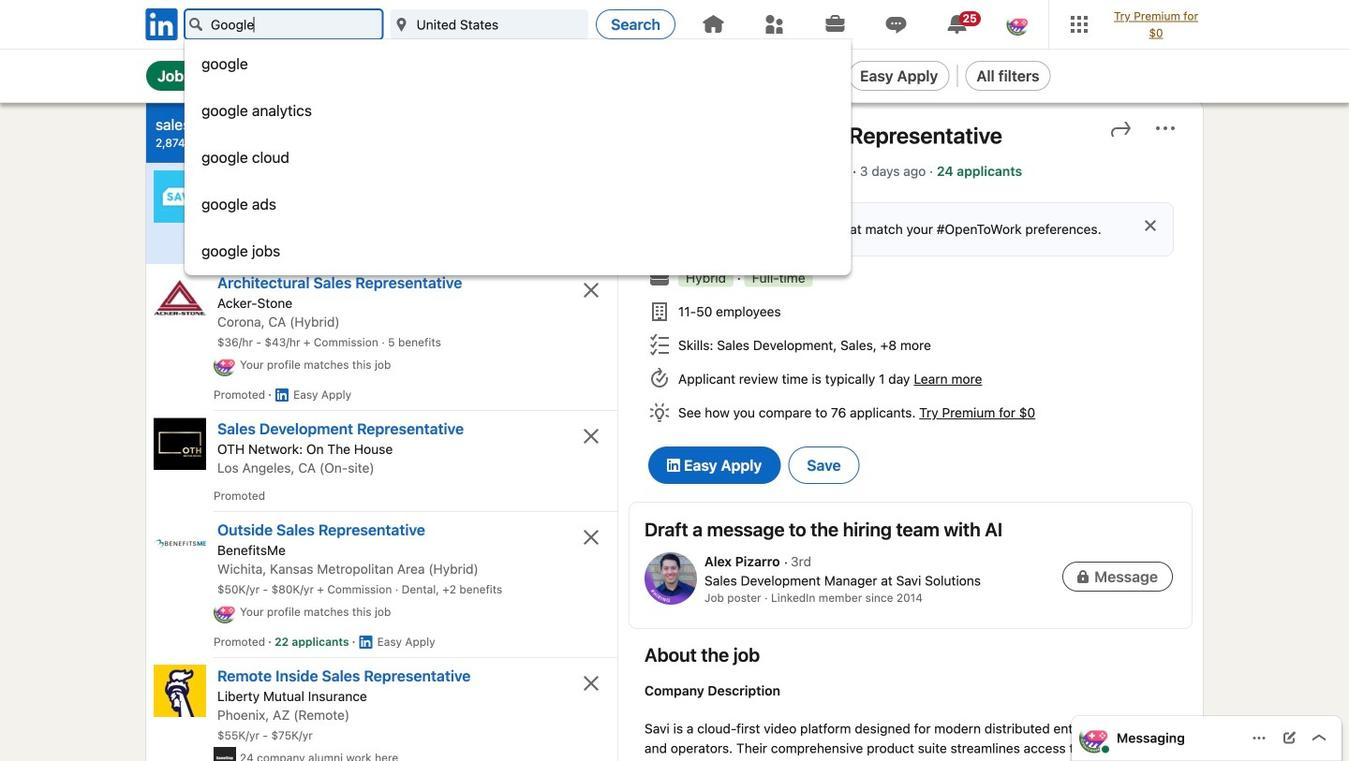 Task type: vqa. For each thing, say whether or not it's contained in the screenshot.
the left Be
no



Task type: describe. For each thing, give the bounding box(es) containing it.
alex, #hiring image
[[645, 553, 697, 605]]

dismiss job image for acker-stone logo on the top left of the page
[[580, 279, 603, 302]]

savi solutions logo image
[[154, 171, 206, 223]]

dismiss job image for oth network: on the house logo
[[580, 425, 603, 448]]

Search by title, skill, or company text field
[[185, 9, 383, 39]]

share image
[[1110, 117, 1132, 140]]

1 vertical spatial ruby anderson image
[[1080, 724, 1110, 754]]

in bug image
[[667, 459, 680, 472]]



Task type: locate. For each thing, give the bounding box(es) containing it.
2 dismiss job image from the top
[[580, 425, 603, 448]]

dismiss job image
[[580, 673, 603, 695]]

acker-stone logo image
[[154, 272, 206, 324]]

dismiss job image
[[580, 279, 603, 302], [580, 425, 603, 448], [580, 527, 603, 549]]

1 option from the top
[[185, 41, 851, 86]]

oth network: on the house logo image
[[154, 418, 206, 470]]

5 option from the top
[[185, 229, 851, 274]]

1 horizontal spatial ruby anderson image
[[1080, 724, 1110, 754]]

linkedin image
[[142, 5, 181, 44], [142, 5, 181, 44]]

ruby anderson image
[[1007, 13, 1029, 36], [1080, 724, 1110, 754]]

1 dismiss job image from the top
[[580, 279, 603, 302]]

2 option from the top
[[185, 88, 851, 133]]

0 horizontal spatial ruby anderson image
[[1007, 13, 1029, 36]]

Easy Apply filter. button
[[849, 61, 950, 91]]

option
[[185, 41, 851, 86], [185, 88, 851, 133], [185, 135, 851, 180], [185, 182, 851, 227], [185, 229, 851, 274]]

3 option from the top
[[185, 135, 851, 180]]

liberty mutual insurance logo image
[[154, 665, 206, 718]]

4 option from the top
[[185, 182, 851, 227]]

dismiss job image for "benefitsme logo"
[[580, 527, 603, 549]]

3 dismiss job image from the top
[[580, 527, 603, 549]]

0 vertical spatial ruby anderson image
[[1007, 13, 1029, 36]]

City, state, or zip code text field
[[390, 9, 589, 39]]

applicant review time is typically 1 day image
[[648, 368, 671, 391], [648, 368, 671, 391]]

0 vertical spatial dismiss job image
[[580, 279, 603, 302]]

benefitsme logo image
[[154, 519, 206, 572]]

custom image
[[188, 17, 203, 32]]

1 vertical spatial dismiss job image
[[580, 425, 603, 448]]

2 vertical spatial dismiss job image
[[580, 527, 603, 549]]



